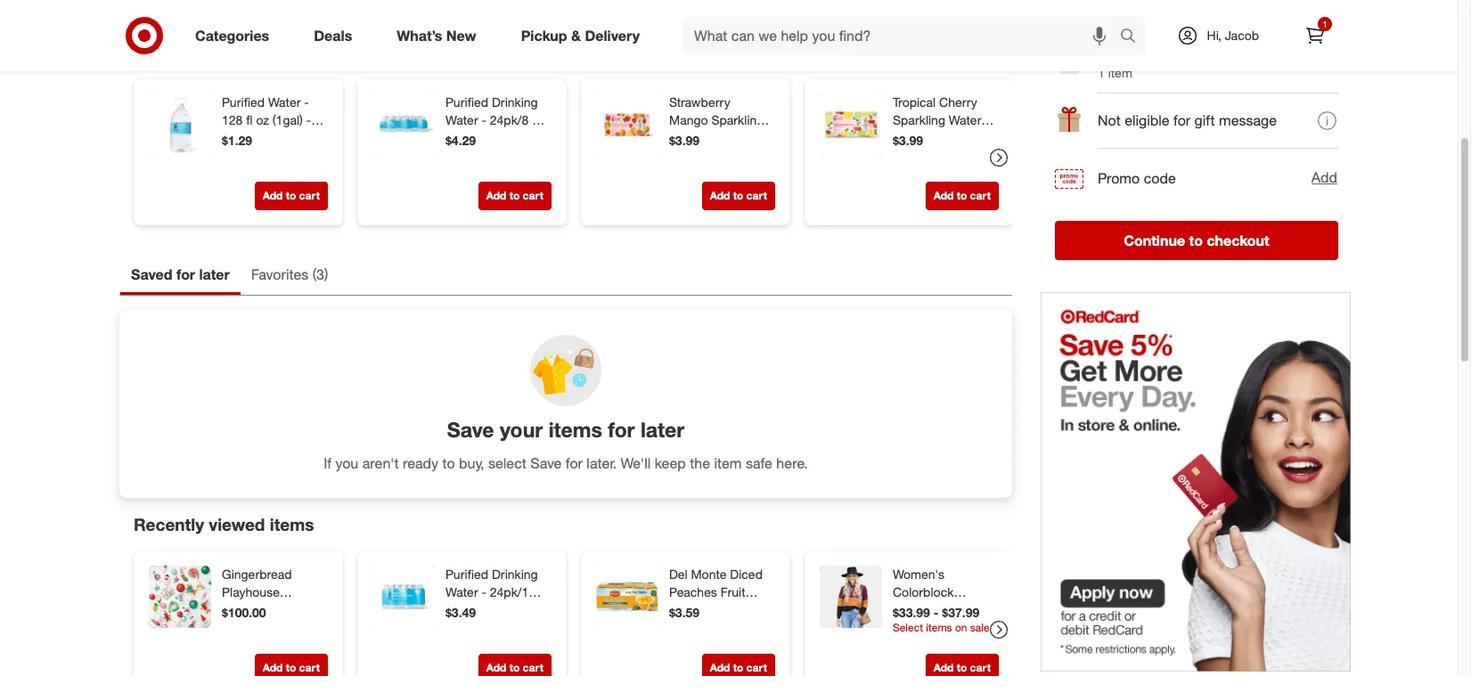 Task type: locate. For each thing, give the bounding box(es) containing it.
sparkling
[[711, 113, 764, 128], [893, 113, 945, 128]]

save
[[447, 417, 494, 442], [530, 454, 562, 472]]

1 drinking from the top
[[492, 95, 538, 110]]

cans inside strawberry mango sparkling water - 8pk/12 fl oz cans - good & gather™
[[686, 148, 714, 163]]

gather™ inside tropical cherry sparkling water - 8pk/12 fl oz cans - good & gather™
[[947, 148, 993, 163]]

cart down sale
[[970, 661, 991, 675]]

items right the viewed
[[270, 514, 314, 535]]

to for tropical cherry sparkling water - 8pk/12 fl oz cans - good & gather™
[[957, 189, 967, 203]]

strawberry mango sparkling water - 8pk/12 fl oz cans - good & gather™ image
[[596, 94, 659, 156], [596, 94, 659, 156]]

promo code
[[1098, 169, 1176, 187]]

promo
[[1098, 169, 1140, 187]]

2 sparkling from the left
[[893, 113, 945, 128]]

for right 'saved'
[[176, 266, 195, 284]]

purified up $4.29
[[446, 95, 488, 110]]

8pk/12
[[714, 130, 752, 145], [893, 130, 932, 145]]

bottles inside purified drinking water - 24pk/8 fl oz bottles - good & gather™
[[462, 130, 501, 145]]

cart down set
[[299, 661, 320, 675]]

bottles for 24pk/8
[[462, 130, 501, 145]]

0 vertical spatial bottles
[[462, 130, 501, 145]]

water down mango
[[669, 130, 702, 145]]

0 horizontal spatial save
[[447, 417, 494, 442]]

add to cart button for women's colorblock striped rib sweater - cupshe
[[926, 654, 999, 676]]

0 horizontal spatial item
[[714, 454, 742, 472]]

on inside $33.99 - $37.99 select items on sale
[[955, 621, 967, 634]]

later right 'saved'
[[199, 266, 230, 284]]

cans
[[961, 130, 990, 145], [686, 148, 714, 163]]

keep
[[655, 454, 686, 472]]

cans inside tropical cherry sparkling water - 8pk/12 fl oz cans - good & gather™
[[961, 130, 990, 145]]

to down set
[[286, 661, 296, 675]]

order
[[1055, 3, 1111, 28]]

fl
[[246, 113, 253, 128], [532, 113, 539, 128], [756, 130, 762, 145], [935, 130, 942, 145], [446, 603, 452, 618]]

striped
[[893, 603, 934, 618]]

24pk/8
[[490, 113, 529, 128]]

to down cupshe
[[957, 661, 967, 675]]

add to cart button down purified drinking water - 24pk/8 fl oz bottles - good & gather™ "link"
[[478, 182, 552, 211]]

add for purified drinking water - 24pk/8 fl oz bottles - good & gather™
[[486, 189, 507, 203]]

gather™ down mango
[[669, 166, 715, 181]]

1 horizontal spatial your
[[500, 417, 543, 442]]

add for del monte diced peaches fruit cup snacks
[[710, 661, 730, 675]]

gingerbread playhouse christmas tree ornament set 85ct - wondershop™ image
[[149, 566, 211, 628], [149, 566, 211, 628]]

add to cart button down strawberry mango sparkling water - 8pk/12 fl oz cans - good & gather™
[[702, 182, 775, 211]]

strawberry mango sparkling water - 8pk/12 fl oz cans - good & gather™ link
[[669, 94, 772, 181]]

0 vertical spatial later
[[199, 266, 230, 284]]

gift
[[1195, 112, 1215, 129]]

1 right jacob
[[1323, 19, 1328, 29]]

what's
[[397, 26, 442, 44]]

for
[[1174, 112, 1191, 129], [176, 266, 195, 284], [608, 417, 635, 442], [566, 454, 583, 472]]

purified inside purified drinking water - 24pk/16.9 fl oz bottles - good & gather™
[[446, 567, 488, 582]]

water inside strawberry mango sparkling water - 8pk/12 fl oz cans - good & gather™
[[669, 130, 702, 145]]

purified drinking water - 24pk/16.9 fl oz bottles - good & gather™
[[446, 567, 546, 636]]

purified water - 128 fl oz (1gal) - good & gather™ image
[[149, 94, 211, 156], [149, 94, 211, 156]]

add to cart down snacks
[[710, 661, 767, 675]]

cans for mango
[[686, 148, 714, 163]]

add to cart button down cupshe
[[926, 654, 999, 676]]

bottles inside purified drinking water - 24pk/16.9 fl oz bottles - good & gather™
[[472, 603, 511, 618]]

christmas
[[222, 603, 279, 618]]

add to cart button for tropical cherry sparkling water - 8pk/12 fl oz cans - good & gather™
[[926, 182, 999, 211]]

8pk/12 for tropical
[[893, 130, 932, 145]]

add to cart button down purified drinking water - 24pk/16.9 fl oz bottles - good & gather™
[[478, 654, 552, 676]]

$100.00
[[222, 605, 266, 620]]

add for strawberry mango sparkling water - 8pk/12 fl oz cans - good & gather™
[[710, 189, 730, 203]]

cans down cherry
[[961, 130, 990, 145]]

good inside 'purified water - 128 fl oz (1gal) - good & gather™'
[[222, 130, 253, 145]]

cart down the strawberry mango sparkling water - 8pk/12 fl oz cans - good & gather™ link
[[746, 189, 767, 203]]

pickup & delivery link
[[506, 16, 662, 55]]

select
[[488, 454, 526, 472]]

1 vertical spatial drinking
[[492, 567, 538, 582]]

target redcard save 5% get more every day. in store & online. apply now for a credit or debit redcard. *some restrictions apply. image
[[1041, 292, 1351, 672]]

cart for purified drinking water - 24pk/8 fl oz bottles - good & gather™
[[523, 189, 544, 203]]

purified for fl
[[222, 95, 265, 110]]

water inside purified drinking water - 24pk/8 fl oz bottles - good & gather™
[[446, 113, 478, 128]]

& inside tropical cherry sparkling water - 8pk/12 fl oz cans - good & gather™
[[936, 148, 944, 163]]

items
[[549, 417, 602, 442], [270, 514, 314, 535], [926, 621, 952, 634]]

cart down purified drinking water - 24pk/16.9 fl oz bottles - good & gather™ link
[[523, 661, 544, 675]]

sparkling inside tropical cherry sparkling water - 8pk/12 fl oz cans - good & gather™
[[893, 113, 945, 128]]

sweater
[[893, 620, 939, 636]]

2 drinking from the top
[[492, 567, 538, 582]]

1 vertical spatial on
[[955, 621, 967, 634]]

add to cart down purified drinking water - 24pk/8 fl oz bottles - good & gather™ "link"
[[486, 189, 544, 203]]

gather™ inside strawberry mango sparkling water - 8pk/12 fl oz cans - good & gather™
[[669, 166, 715, 181]]

bottles down "24pk/8"
[[462, 130, 501, 145]]

0 vertical spatial drinking
[[492, 95, 538, 110]]

1 $3.99 from the left
[[669, 133, 700, 148]]

purified inside 'purified water - 128 fl oz (1gal) - good & gather™'
[[222, 95, 265, 110]]

0 vertical spatial items
[[549, 417, 602, 442]]

to for purified water - 128 fl oz (1gal) - good & gather™
[[286, 189, 296, 203]]

on
[[189, 42, 209, 62], [955, 621, 967, 634]]

fl inside purified drinking water - 24pk/8 fl oz bottles - good & gather™
[[532, 113, 539, 128]]

0 horizontal spatial 1
[[1098, 65, 1105, 80]]

add to cart button down (1gal)
[[255, 182, 328, 211]]

water up $4.29
[[446, 113, 478, 128]]

bottles down 24pk/16.9
[[472, 603, 511, 618]]

8pk/12 down 'tropical'
[[893, 130, 932, 145]]

1 inside dropdown button
[[1098, 65, 1105, 80]]

items for viewed
[[270, 514, 314, 535]]

-
[[304, 95, 309, 110], [306, 113, 311, 128], [482, 113, 486, 128], [985, 113, 990, 128], [505, 130, 510, 145], [705, 130, 710, 145], [718, 148, 723, 163], [893, 148, 898, 163], [482, 585, 486, 600], [515, 603, 520, 618], [934, 605, 939, 620], [942, 620, 947, 636], [250, 638, 255, 653]]

0 horizontal spatial on
[[189, 42, 209, 62]]

to down (1gal)
[[286, 189, 296, 203]]

1 item button
[[1055, 35, 1338, 92]]

$3.99
[[669, 133, 700, 148], [893, 133, 923, 148]]

8pk/12 down strawberry
[[714, 130, 752, 145]]

women's
[[893, 567, 945, 582]]

your left recent
[[214, 42, 250, 62]]

drinking up "24pk/8"
[[492, 95, 538, 110]]

$3.99 down mango
[[669, 133, 700, 148]]

24pk/16.9
[[490, 585, 546, 600]]

&
[[571, 26, 581, 44], [257, 130, 265, 145], [446, 148, 453, 163], [761, 148, 769, 163], [936, 148, 944, 163], [480, 620, 488, 636]]

peaches
[[669, 585, 717, 600]]

0 horizontal spatial cans
[[686, 148, 714, 163]]

0 horizontal spatial sparkling
[[711, 113, 764, 128]]

cart for tropical cherry sparkling water - 8pk/12 fl oz cans - good & gather™
[[970, 189, 991, 203]]

1 vertical spatial later
[[641, 417, 685, 442]]

add for women's colorblock striped rib sweater - cupshe
[[934, 661, 954, 675]]

saved
[[131, 266, 172, 284]]

gingerbread playhouse christmas tree ornament set 85ct - wondershop™
[[222, 567, 305, 671]]

1 horizontal spatial later
[[641, 417, 685, 442]]

colorblock
[[893, 585, 954, 600]]

to down tropical cherry sparkling water - 8pk/12 fl oz cans - good & gather™
[[957, 189, 967, 203]]

tropical cherry sparkling water - 8pk/12 fl oz cans - good & gather™
[[893, 95, 993, 163]]

your up select
[[500, 417, 543, 442]]

1 vertical spatial items
[[270, 514, 314, 535]]

cart inside $100.00 add to cart
[[299, 661, 320, 675]]

1 vertical spatial 1
[[1098, 65, 1105, 80]]

oz inside purified drinking water - 24pk/16.9 fl oz bottles - good & gather™
[[455, 603, 468, 618]]

cans down mango
[[686, 148, 714, 163]]

drinking up 24pk/16.9
[[492, 567, 538, 582]]

to inside $100.00 add to cart
[[286, 661, 296, 675]]

8pk/12 for strawberry
[[714, 130, 752, 145]]

rib
[[937, 603, 956, 618]]

item down search button
[[1108, 65, 1132, 80]]

add to cart button down snacks
[[702, 654, 775, 676]]

add to cart down cupshe
[[934, 661, 991, 675]]

add to cart button for del monte diced peaches fruit cup snacks
[[702, 654, 775, 676]]

2 $3.99 from the left
[[893, 133, 923, 148]]

later.
[[587, 454, 617, 472]]

del monte diced peaches fruit cup snacks image
[[596, 566, 659, 628], [596, 566, 659, 628]]

0 horizontal spatial later
[[199, 266, 230, 284]]

water up (1gal)
[[268, 95, 301, 110]]

add inside button
[[1311, 169, 1338, 187]]

save right select
[[530, 454, 562, 472]]

2 horizontal spatial items
[[926, 621, 952, 634]]

code
[[1144, 169, 1176, 187]]

$3.99 down 'tropical'
[[893, 133, 923, 148]]

purified up 128
[[222, 95, 265, 110]]

good inside tropical cherry sparkling water - 8pk/12 fl oz cans - good & gather™
[[901, 148, 933, 163]]

new
[[446, 26, 476, 44]]

0 vertical spatial your
[[214, 42, 250, 62]]

women's colorblock striped rib sweater - cupshe image
[[820, 566, 882, 628], [820, 566, 882, 628]]

recently viewed items
[[134, 514, 314, 535]]

0 horizontal spatial 8pk/12
[[714, 130, 752, 145]]

What can we help you find? suggestions appear below search field
[[684, 16, 1124, 55]]

later inside 'link'
[[199, 266, 230, 284]]

1 horizontal spatial items
[[549, 417, 602, 442]]

3
[[316, 266, 324, 284]]

continue to checkout
[[1124, 231, 1270, 249]]

add to cart button down set
[[255, 654, 328, 676]]

water inside purified drinking water - 24pk/16.9 fl oz bottles - good & gather™
[[446, 585, 478, 600]]

mango
[[669, 113, 708, 128]]

purified drinking water - 24pk/8 fl oz bottles - good & gather™ image
[[372, 94, 435, 156], [372, 94, 435, 156]]

water up $3.49
[[446, 585, 478, 600]]

oz
[[256, 113, 269, 128], [446, 130, 459, 145], [945, 130, 958, 145], [669, 148, 682, 163], [455, 603, 468, 618]]

add to cart down purified drinking water - 24pk/16.9 fl oz bottles - good & gather™
[[486, 661, 544, 675]]

cart
[[299, 189, 320, 203], [523, 189, 544, 203], [746, 189, 767, 203], [970, 189, 991, 203], [299, 661, 320, 675], [523, 661, 544, 675], [746, 661, 767, 675], [970, 661, 991, 675]]

1 horizontal spatial sparkling
[[893, 113, 945, 128]]

on right based
[[189, 42, 209, 62]]

add to cart button for purified drinking water - 24pk/16.9 fl oz bottles - good & gather™
[[478, 654, 552, 676]]

cherry
[[939, 95, 977, 110]]

1 horizontal spatial 8pk/12
[[893, 130, 932, 145]]

pickup
[[521, 26, 567, 44]]

purified drinking water - 24pk/16.9 fl oz bottles - good & gather™ image
[[372, 566, 435, 628], [372, 566, 435, 628]]

2 8pk/12 from the left
[[893, 130, 932, 145]]

tropical cherry sparkling water - 8pk/12 fl oz cans - good & gather™ image
[[820, 94, 882, 156], [820, 94, 882, 156]]

$37.99
[[942, 605, 980, 620]]

cart down 'del monte diced peaches fruit cup snacks' link
[[746, 661, 767, 675]]

saved for later
[[131, 266, 230, 284]]

add to cart down tropical cherry sparkling water - 8pk/12 fl oz cans - good & gather™
[[934, 189, 991, 203]]

purified up $3.49
[[446, 567, 488, 582]]

cart for women's colorblock striped rib sweater - cupshe
[[970, 661, 991, 675]]

1
[[1323, 19, 1328, 29], [1098, 65, 1105, 80]]

& inside purified drinking water - 24pk/8 fl oz bottles - good & gather™
[[446, 148, 453, 163]]

drinking inside purified drinking water - 24pk/16.9 fl oz bottles - good & gather™
[[492, 567, 538, 582]]

water down cherry
[[949, 113, 981, 128]]

favorites
[[251, 266, 309, 284]]

cart down tropical cherry sparkling water - 8pk/12 fl oz cans - good & gather™ link
[[970, 189, 991, 203]]

128
[[222, 113, 243, 128]]

add to cart down (1gal)
[[263, 189, 320, 203]]

& inside purified drinking water - 24pk/16.9 fl oz bottles - good & gather™
[[480, 620, 488, 636]]

add to cart
[[263, 189, 320, 203], [486, 189, 544, 203], [710, 189, 767, 203], [934, 189, 991, 203], [486, 661, 544, 675], [710, 661, 767, 675], [934, 661, 991, 675]]

cart down (1gal)
[[299, 189, 320, 203]]

tropical
[[893, 95, 936, 110]]

strawberry
[[669, 95, 730, 110]]

1 sparkling from the left
[[711, 113, 764, 128]]

drinking
[[492, 95, 538, 110], [492, 567, 538, 582]]

1 vertical spatial bottles
[[472, 603, 511, 618]]

0 horizontal spatial your
[[214, 42, 250, 62]]

purified drinking water - 24pk/16.9 fl oz bottles - good & gather™ link
[[446, 566, 548, 636]]

add to cart button down tropical cherry sparkling water - 8pk/12 fl oz cans - good & gather™
[[926, 182, 999, 211]]

0 vertical spatial 1
[[1323, 19, 1328, 29]]

add for tropical cherry sparkling water - 8pk/12 fl oz cans - good & gather™
[[934, 189, 954, 203]]

1 vertical spatial item
[[714, 454, 742, 472]]

items down rib
[[926, 621, 952, 634]]

items up if you aren't ready to buy, select save for later. we'll keep the item safe here.
[[549, 417, 602, 442]]

save up buy,
[[447, 417, 494, 442]]

0 horizontal spatial items
[[270, 514, 314, 535]]

1 horizontal spatial item
[[1108, 65, 1132, 80]]

good inside strawberry mango sparkling water - 8pk/12 fl oz cans - good & gather™
[[726, 148, 758, 163]]

gather™ down (1gal)
[[268, 130, 314, 145]]

gather™ down cherry
[[947, 148, 993, 163]]

1 vertical spatial save
[[530, 454, 562, 472]]

cart for strawberry mango sparkling water - 8pk/12 fl oz cans - good & gather™
[[746, 189, 767, 203]]

strawberry mango sparkling water - 8pk/12 fl oz cans - good & gather™
[[669, 95, 769, 181]]

add to cart button
[[255, 182, 328, 211], [478, 182, 552, 211], [702, 182, 775, 211], [926, 182, 999, 211], [255, 654, 328, 676], [478, 654, 552, 676], [702, 654, 775, 676], [926, 654, 999, 676]]

to right continue in the top right of the page
[[1189, 231, 1203, 249]]

0 vertical spatial item
[[1108, 65, 1132, 80]]

purified
[[222, 95, 265, 110], [446, 95, 488, 110], [446, 567, 488, 582]]

to down purified drinking water - 24pk/16.9 fl oz bottles - good & gather™
[[509, 661, 520, 675]]

1 horizontal spatial cans
[[961, 130, 990, 145]]

1 horizontal spatial on
[[955, 621, 967, 634]]

1 8pk/12 from the left
[[714, 130, 752, 145]]

based
[[134, 42, 184, 62]]

del monte diced peaches fruit cup snacks link
[[669, 566, 772, 618]]

to down strawberry mango sparkling water - 8pk/12 fl oz cans - good & gather™
[[733, 189, 743, 203]]

to down purified drinking water - 24pk/8 fl oz bottles - good & gather™ "link"
[[509, 189, 520, 203]]

if
[[324, 454, 332, 472]]

8pk/12 inside strawberry mango sparkling water - 8pk/12 fl oz cans - good & gather™
[[714, 130, 752, 145]]

drinking inside purified drinking water - 24pk/8 fl oz bottles - good & gather™
[[492, 95, 538, 110]]

to
[[286, 189, 296, 203], [509, 189, 520, 203], [733, 189, 743, 203], [957, 189, 967, 203], [1189, 231, 1203, 249], [442, 454, 455, 472], [286, 661, 296, 675], [509, 661, 520, 675], [733, 661, 743, 675], [957, 661, 967, 675]]

sparkling down 'tropical'
[[893, 113, 945, 128]]

8pk/12 inside tropical cherry sparkling water - 8pk/12 fl oz cans - good & gather™
[[893, 130, 932, 145]]

item right 'the' on the bottom left
[[714, 454, 742, 472]]

items inside $33.99 - $37.99 select items on sale
[[926, 621, 952, 634]]

saved for later link
[[120, 258, 240, 295]]

sparkling down strawberry
[[711, 113, 764, 128]]

gather™ down 24pk/16.9
[[492, 620, 537, 636]]

add to cart for purified water - 128 fl oz (1gal) - good & gather™
[[263, 189, 320, 203]]

on down $37.99
[[955, 621, 967, 634]]

1 up not
[[1098, 65, 1105, 80]]

add to cart button for gingerbread playhouse christmas tree ornament set 85ct - wondershop™
[[255, 654, 328, 676]]

0 horizontal spatial $3.99
[[669, 133, 700, 148]]

fl inside purified drinking water - 24pk/16.9 fl oz bottles - good & gather™
[[446, 603, 452, 618]]

1 horizontal spatial $3.99
[[893, 133, 923, 148]]

not
[[1098, 112, 1121, 129]]

add to cart for purified drinking water - 24pk/16.9 fl oz bottles - good & gather™
[[486, 661, 544, 675]]

1 vertical spatial cans
[[686, 148, 714, 163]]

tree
[[282, 603, 305, 618]]

1 horizontal spatial save
[[530, 454, 562, 472]]

add to cart down strawberry mango sparkling water - 8pk/12 fl oz cans - good & gather™
[[710, 189, 767, 203]]

0 vertical spatial save
[[447, 417, 494, 442]]

0 vertical spatial cans
[[961, 130, 990, 145]]

1 horizontal spatial 1
[[1323, 19, 1328, 29]]

del monte diced peaches fruit cup snacks
[[669, 567, 763, 618]]

to for del monte diced peaches fruit cup snacks
[[733, 661, 743, 675]]

cart down purified drinking water - 24pk/8 fl oz bottles - good & gather™ "link"
[[523, 189, 544, 203]]

later up keep
[[641, 417, 685, 442]]

fl inside strawberry mango sparkling water - 8pk/12 fl oz cans - good & gather™
[[756, 130, 762, 145]]

2 vertical spatial items
[[926, 621, 952, 634]]

- inside gingerbread playhouse christmas tree ornament set 85ct - wondershop™
[[250, 638, 255, 653]]

add for purified drinking water - 24pk/16.9 fl oz bottles - good & gather™
[[486, 661, 507, 675]]

sparkling for strawberry
[[711, 113, 764, 128]]

the
[[690, 454, 710, 472]]

gather™ down "24pk/8"
[[457, 148, 502, 163]]

message
[[1219, 112, 1277, 129]]

purified inside purified drinking water - 24pk/8 fl oz bottles - good & gather™
[[446, 95, 488, 110]]

diced
[[730, 567, 763, 582]]

viewed
[[209, 514, 265, 535]]

sparkling inside strawberry mango sparkling water - 8pk/12 fl oz cans - good & gather™
[[711, 113, 764, 128]]

1 link
[[1296, 16, 1335, 55]]

oz inside purified drinking water - 24pk/8 fl oz bottles - good & gather™
[[446, 130, 459, 145]]

to down snacks
[[733, 661, 743, 675]]

add to cart for strawberry mango sparkling water - 8pk/12 fl oz cans - good & gather™
[[710, 189, 767, 203]]



Task type: vqa. For each thing, say whether or not it's contained in the screenshot.
advertisement Element
no



Task type: describe. For each thing, give the bounding box(es) containing it.
monte
[[691, 567, 727, 582]]

continue to checkout button
[[1055, 221, 1338, 260]]

fruit
[[721, 585, 745, 600]]

cans for cherry
[[961, 130, 990, 145]]

1 for 1 item
[[1098, 65, 1105, 80]]

bottles for 24pk/16.9
[[472, 603, 511, 618]]

add inside $100.00 add to cart
[[263, 661, 283, 675]]

items for your
[[549, 417, 602, 442]]

$33.99
[[893, 605, 930, 620]]

& inside 'purified water - 128 fl oz (1gal) - good & gather™'
[[257, 130, 265, 145]]

add button
[[1310, 167, 1338, 189]]

purified water - 128 fl oz (1gal) - good & gather™
[[222, 95, 314, 145]]

item inside dropdown button
[[1108, 65, 1132, 80]]

good inside purified drinking water - 24pk/16.9 fl oz bottles - good & gather™
[[446, 620, 477, 636]]

aren't
[[362, 454, 399, 472]]

categories link
[[180, 16, 292, 55]]

drinking for 24pk/16.9
[[492, 567, 538, 582]]

add to cart button for purified water - 128 fl oz (1gal) - good & gather™
[[255, 182, 328, 211]]

1 for 1
[[1323, 19, 1328, 29]]

gingerbread playhouse christmas tree ornament set 85ct - wondershop™ link
[[222, 566, 324, 671]]

delivery
[[585, 26, 640, 44]]

order summary
[[1055, 3, 1208, 28]]

- inside $33.99 - $37.99 select items on sale
[[934, 605, 939, 620]]

(1gal)
[[273, 113, 303, 128]]

cart for del monte diced peaches fruit cup snacks
[[746, 661, 767, 675]]

to inside button
[[1189, 231, 1203, 249]]

add for purified water - 128 fl oz (1gal) - good & gather™
[[263, 189, 283, 203]]

what's new
[[397, 26, 476, 44]]

(
[[313, 266, 316, 284]]

$3.99 for mango
[[669, 133, 700, 148]]

$3.59
[[669, 605, 700, 620]]

- inside the 'women's colorblock striped rib sweater - cupshe'
[[942, 620, 947, 636]]

drinking for 24pk/8
[[492, 95, 538, 110]]

save your items for later
[[447, 417, 685, 442]]

buy,
[[459, 454, 484, 472]]

summary
[[1117, 3, 1208, 28]]

to left buy,
[[442, 454, 455, 472]]

for left later.
[[566, 454, 583, 472]]

purified water - 128 fl oz (1gal) - good & gather™ link
[[222, 94, 324, 145]]

gingerbread
[[222, 567, 292, 582]]

wondershop™
[[222, 656, 299, 671]]

oz inside tropical cherry sparkling water - 8pk/12 fl oz cans - good & gather™
[[945, 130, 958, 145]]

checkout
[[1207, 231, 1270, 249]]

search
[[1112, 28, 1155, 46]]

continue
[[1124, 231, 1185, 249]]

add to cart for women's colorblock striped rib sweater - cupshe
[[934, 661, 991, 675]]

purified for 24pk/8
[[446, 95, 488, 110]]

based on your recent browsing
[[134, 42, 385, 62]]

cup
[[669, 603, 693, 618]]

add to cart for purified drinking water - 24pk/8 fl oz bottles - good & gather™
[[486, 189, 544, 203]]

cupshe
[[950, 620, 994, 636]]

not eligible for gift message
[[1098, 112, 1277, 129]]

1 item
[[1098, 65, 1132, 80]]

search button
[[1112, 16, 1155, 59]]

fl inside 'purified water - 128 fl oz (1gal) - good & gather™'
[[246, 113, 253, 128]]

good inside purified drinking water - 24pk/8 fl oz bottles - good & gather™
[[513, 130, 545, 145]]

for inside 'link'
[[176, 266, 195, 284]]

for up "we'll"
[[608, 417, 635, 442]]

cart for purified drinking water - 24pk/16.9 fl oz bottles - good & gather™
[[523, 661, 544, 675]]

)
[[324, 266, 328, 284]]

gather™ inside purified drinking water - 24pk/8 fl oz bottles - good & gather™
[[457, 148, 502, 163]]

& inside strawberry mango sparkling water - 8pk/12 fl oz cans - good & gather™
[[761, 148, 769, 163]]

sale
[[970, 621, 990, 634]]

deals link
[[299, 16, 374, 55]]

del
[[669, 567, 688, 582]]

what's new link
[[382, 16, 499, 55]]

$4.29
[[446, 133, 476, 148]]

set
[[281, 620, 300, 636]]

pickup & delivery
[[521, 26, 640, 44]]

fl inside tropical cherry sparkling water - 8pk/12 fl oz cans - good & gather™
[[935, 130, 942, 145]]

eligible
[[1125, 112, 1170, 129]]

cart for purified water - 128 fl oz (1gal) - good & gather™
[[299, 189, 320, 203]]

favorites ( 3 )
[[251, 266, 328, 284]]

women's colorblock striped rib sweater - cupshe
[[893, 567, 994, 636]]

tropical cherry sparkling water - 8pk/12 fl oz cans - good & gather™ link
[[893, 94, 995, 163]]

playhouse
[[222, 585, 280, 600]]

gather™ inside purified drinking water - 24pk/16.9 fl oz bottles - good & gather™
[[492, 620, 537, 636]]

hi,
[[1207, 28, 1222, 43]]

oz inside strawberry mango sparkling water - 8pk/12 fl oz cans - good & gather™
[[669, 148, 682, 163]]

water inside tropical cherry sparkling water - 8pk/12 fl oz cans - good & gather™
[[949, 113, 981, 128]]

deals
[[314, 26, 352, 44]]

add to cart button for strawberry mango sparkling water - 8pk/12 fl oz cans - good & gather™
[[702, 182, 775, 211]]

for left "gift"
[[1174, 112, 1191, 129]]

you
[[335, 454, 358, 472]]

we'll
[[621, 454, 651, 472]]

snacks
[[696, 603, 737, 618]]

gather™ inside 'purified water - 128 fl oz (1gal) - good & gather™'
[[268, 130, 314, 145]]

jacob
[[1225, 28, 1259, 43]]

ready
[[403, 454, 438, 472]]

0 vertical spatial on
[[189, 42, 209, 62]]

purified drinking water - 24pk/8 fl oz bottles - good & gather™ link
[[446, 94, 548, 163]]

oz inside 'purified water - 128 fl oz (1gal) - good & gather™'
[[256, 113, 269, 128]]

to for purified drinking water - 24pk/8 fl oz bottles - good & gather™
[[509, 189, 520, 203]]

recently
[[134, 514, 204, 535]]

$100.00 add to cart
[[222, 605, 320, 675]]

1 vertical spatial your
[[500, 417, 543, 442]]

women's colorblock striped rib sweater - cupshe link
[[893, 566, 995, 636]]

water inside 'purified water - 128 fl oz (1gal) - good & gather™'
[[268, 95, 301, 110]]

recent
[[254, 42, 306, 62]]

purified for 24pk/16.9
[[446, 567, 488, 582]]

if you aren't ready to buy, select save for later. we'll keep the item safe here.
[[324, 454, 808, 472]]

add to cart button for purified drinking water - 24pk/8 fl oz bottles - good & gather™
[[478, 182, 552, 211]]

to for strawberry mango sparkling water - 8pk/12 fl oz cans - good & gather™
[[733, 189, 743, 203]]

$3.99 for cherry
[[893, 133, 923, 148]]

to for purified drinking water - 24pk/16.9 fl oz bottles - good & gather™
[[509, 661, 520, 675]]

to for women's colorblock striped rib sweater - cupshe
[[957, 661, 967, 675]]

add to cart for del monte diced peaches fruit cup snacks
[[710, 661, 767, 675]]

85ct
[[222, 638, 246, 653]]

add to cart for tropical cherry sparkling water - 8pk/12 fl oz cans - good & gather™
[[934, 189, 991, 203]]

browsing
[[311, 42, 385, 62]]

hi, jacob
[[1207, 28, 1259, 43]]

$1.29
[[222, 133, 252, 148]]

sparkling for tropical
[[893, 113, 945, 128]]

safe
[[746, 454, 772, 472]]

categories
[[195, 26, 269, 44]]

purified drinking water - 24pk/8 fl oz bottles - good & gather™
[[446, 95, 545, 163]]



